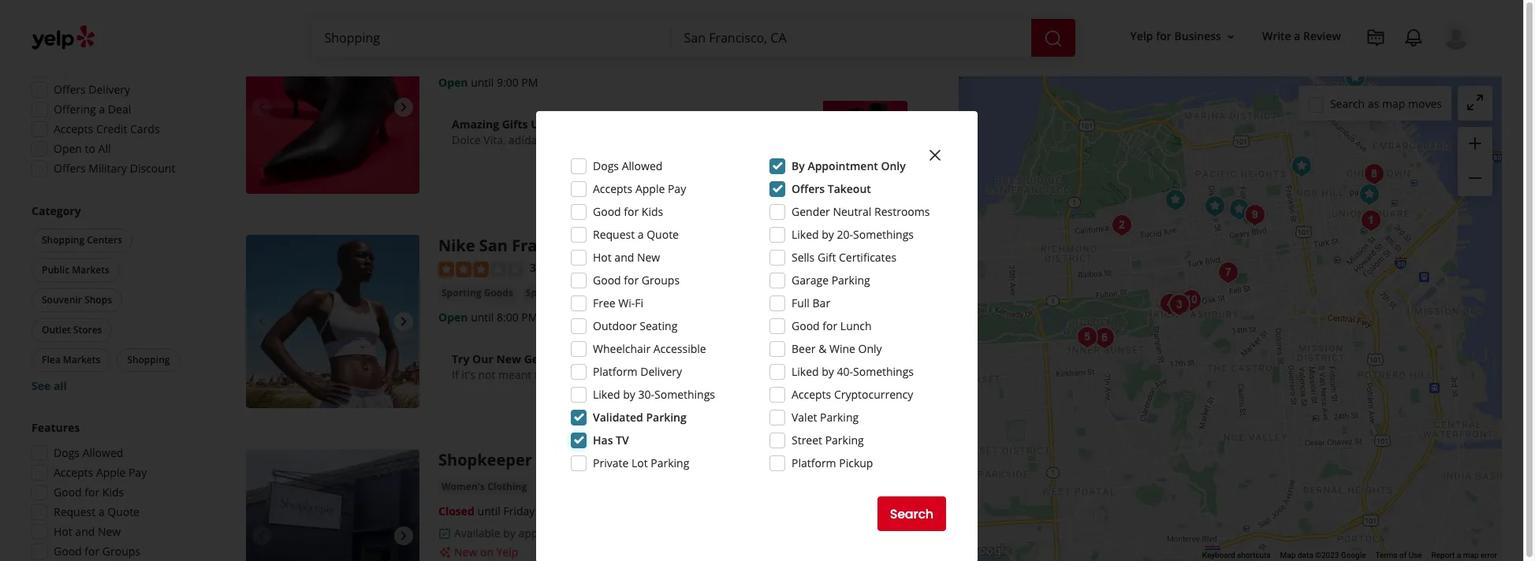 Task type: vqa. For each thing, say whether or not it's contained in the screenshot.
24 following v2 icon
no



Task type: describe. For each thing, give the bounding box(es) containing it.
accepts down spade
[[593, 181, 633, 196]]

slideshow element for nike
[[246, 235, 420, 409]]

francisco
[[512, 235, 586, 257]]

shopkeeper
[[438, 450, 532, 471]]

yelp for business button
[[1124, 22, 1244, 51]]

business
[[1175, 29, 1221, 44]]

by for appointment
[[503, 526, 516, 541]]

on
[[480, 545, 494, 560]]

hot inside search dialog
[[593, 250, 612, 265]]

free wi-fi
[[593, 296, 644, 311]]

user actions element
[[1118, 20, 1493, 117]]

street parking
[[792, 433, 864, 448]]

3 star rating image
[[438, 262, 524, 277]]

allowed inside group
[[83, 446, 123, 461]]

san
[[479, 235, 508, 257]]

search button
[[877, 497, 946, 532]]

under
[[531, 117, 565, 132]]

to inside group
[[85, 141, 95, 156]]

search dialog
[[0, 0, 1535, 561]]

she her image
[[1223, 194, 1255, 225]]

quote inside search dialog
[[647, 227, 679, 242]]

next image
[[394, 313, 413, 332]]

platform for platform delivery
[[593, 364, 638, 379]]

for inside button
[[1156, 29, 1172, 44]]

accessories button
[[438, 51, 499, 67]]

parking right lot
[[651, 456, 689, 471]]

san francisco mercantile image
[[1154, 288, 1186, 320]]

offers for offers military discount
[[54, 161, 86, 176]]

valet
[[792, 410, 817, 425]]

button down image
[[1160, 184, 1191, 216]]

offers for offers delivery
[[54, 82, 86, 97]]

hot and new inside search dialog
[[593, 250, 660, 265]]

write a review
[[1262, 29, 1341, 44]]

good for groups inside search dialog
[[593, 273, 680, 288]]

irl
[[553, 352, 570, 367]]

foggy notion image
[[1106, 209, 1138, 241]]

sells gift certificates
[[792, 250, 897, 265]]

new inside group
[[98, 524, 121, 539]]

outdoor
[[593, 319, 637, 334]]

sports
[[526, 286, 556, 300]]

gender neutral restrooms
[[792, 204, 930, 219]]

kids inside group
[[102, 485, 124, 500]]

30-
[[638, 387, 655, 402]]

markets for public markets
[[72, 263, 109, 277]]

pm for open until 8:00 pm
[[522, 310, 538, 325]]

hot inside group
[[54, 524, 72, 539]]

adidas
[[509, 133, 543, 148]]

to inside try our new gear irl if it's not meant to be, return it within 60 days.
[[535, 367, 545, 382]]

parking for validated parking
[[646, 410, 687, 425]]

nike
[[438, 235, 475, 257]]

data
[[1298, 551, 1313, 560]]

amazing
[[452, 117, 499, 132]]

open until 8:00 pm
[[438, 310, 538, 325]]

not
[[478, 367, 496, 382]]

parking for street parking
[[825, 433, 864, 448]]

union square
[[660, 286, 731, 301]]

full bar
[[792, 296, 830, 311]]

women's clothing link
[[438, 480, 530, 496]]

0 vertical spatial only
[[881, 159, 906, 173]]

moves
[[1408, 96, 1442, 111]]

within
[[612, 367, 643, 382]]

projects image
[[1367, 28, 1386, 47]]

16 available by appointment v2 image
[[438, 528, 451, 540]]

military
[[89, 161, 127, 176]]

offers delivery
[[54, 82, 130, 97]]

liked by 30-somethings
[[593, 387, 715, 402]]

sporting goods link
[[438, 285, 516, 301]]

shops
[[84, 293, 112, 307]]

garage
[[792, 273, 829, 288]]

1 previous image from the top
[[252, 98, 271, 117]]

map for error
[[1463, 551, 1479, 560]]

delivery for platform delivery
[[641, 364, 682, 379]]

1 vertical spatial yelp
[[496, 545, 518, 560]]

dolce
[[452, 133, 481, 148]]

40-
[[837, 364, 853, 379]]

somethings for 30-
[[655, 387, 715, 402]]

expand map image
[[1466, 93, 1485, 112]]

use
[[1409, 551, 1422, 560]]

gear
[[524, 352, 550, 367]]

by for 30-
[[623, 387, 635, 402]]

new inside amazing gifts under $50 dolce vita, adidas and kate spade new york.
[[629, 133, 652, 148]]

appointment
[[518, 526, 585, 541]]

previous image for shopkeeper studio
[[252, 527, 271, 546]]

delivery for offers delivery
[[89, 82, 130, 97]]

keyboard
[[1202, 551, 1235, 560]]

flea
[[42, 353, 60, 367]]

search image
[[1044, 29, 1063, 48]]

all
[[54, 379, 67, 393]]

1 slideshow element from the top
[[246, 21, 420, 194]]

credit
[[96, 121, 127, 136]]

shopping for shopping
[[127, 353, 170, 367]]

good for kids inside search dialog
[[593, 204, 663, 219]]

20-
[[837, 227, 853, 242]]

good for kids inside group
[[54, 485, 124, 500]]

dogs allowed inside search dialog
[[593, 159, 663, 173]]

accepts credit cards
[[54, 121, 160, 136]]

cryptocurrency
[[834, 387, 913, 402]]

google
[[1341, 551, 1366, 560]]

pay inside group
[[128, 465, 147, 480]]

terms of use
[[1376, 551, 1422, 560]]

nordstrom rack - daly city image
[[246, 21, 420, 194]]

garage parking
[[792, 273, 870, 288]]

group containing features
[[27, 420, 196, 561]]

lot
[[632, 456, 648, 471]]

next image for open
[[394, 98, 413, 117]]

search for search as map moves
[[1330, 96, 1365, 111]]

0 vertical spatial nike san francisco image
[[1354, 179, 1385, 210]]

shortcuts
[[1237, 551, 1271, 560]]

sunglasses link
[[506, 51, 563, 67]]

new on yelp
[[454, 545, 518, 560]]

offers takeout
[[792, 181, 871, 196]]

pay inside search dialog
[[668, 181, 686, 196]]

shopping for shopping centers
[[42, 233, 84, 247]]

outlet
[[42, 323, 71, 337]]

studio
[[536, 450, 587, 471]]

offering
[[54, 102, 96, 117]]

search for search
[[890, 505, 934, 523]]

notifications image
[[1404, 28, 1423, 47]]

sells
[[792, 250, 815, 265]]

validated
[[593, 410, 643, 425]]

platform for platform pickup
[[792, 456, 836, 471]]

platform delivery
[[593, 364, 682, 379]]

shoe for sunglasses
[[573, 52, 596, 65]]

shopping centers
[[42, 233, 122, 247]]

$50
[[568, 117, 587, 132]]

©2023
[[1315, 551, 1339, 560]]

cards
[[130, 121, 160, 136]]

beer
[[792, 341, 816, 356]]

sporting goods
[[442, 286, 513, 300]]

shoe for sports wear
[[596, 286, 619, 300]]

shoe stores button for sports wear
[[593, 285, 654, 301]]

write a review link
[[1256, 22, 1348, 51]]

a inside search dialog
[[638, 227, 644, 242]]

flea markets button
[[32, 349, 111, 372]]

accepts down features
[[54, 465, 93, 480]]

validated parking
[[593, 410, 687, 425]]

terms of use link
[[1376, 551, 1422, 560]]

somethings for 40-
[[853, 364, 914, 379]]

tv
[[616, 433, 629, 448]]

accessible
[[654, 341, 706, 356]]

until for shopkeeper
[[478, 504, 501, 519]]

keyboard shortcuts button
[[1202, 551, 1271, 561]]



Task type: locate. For each thing, give the bounding box(es) containing it.
shopkeeper studio link
[[438, 450, 587, 471]]

dogs inside search dialog
[[593, 159, 619, 173]]

1 vertical spatial allowed
[[83, 446, 123, 461]]

open for open to all
[[54, 141, 82, 156]]

2 vertical spatial until
[[478, 504, 501, 519]]

1 vertical spatial search
[[890, 505, 934, 523]]

shoe stores for sunglasses
[[573, 52, 628, 65]]

0 horizontal spatial apple
[[96, 465, 126, 480]]

neutral
[[833, 204, 872, 219]]

markets right flea
[[63, 353, 100, 367]]

0 vertical spatial map
[[1382, 96, 1406, 111]]

platform down street
[[792, 456, 836, 471]]

stores inside group
[[73, 323, 102, 337]]

1 vertical spatial hot and new
[[54, 524, 121, 539]]

dogs inside group
[[54, 446, 80, 461]]

0 horizontal spatial dogs
[[54, 446, 80, 461]]

1 vertical spatial shoe
[[596, 286, 619, 300]]

shoe stores button for sunglasses
[[570, 51, 631, 67]]

1 next image from the top
[[394, 98, 413, 117]]

1 vertical spatial delivery
[[641, 364, 682, 379]]

groups inside search dialog
[[642, 273, 680, 288]]

parking
[[832, 273, 870, 288], [646, 410, 687, 425], [820, 410, 859, 425], [825, 433, 864, 448], [651, 456, 689, 471]]

1 vertical spatial platform
[[792, 456, 836, 471]]

next image left amazing
[[394, 98, 413, 117]]

westfield san francisco centre image
[[1355, 205, 1387, 236]]

0 horizontal spatial nike san francisco image
[[246, 235, 420, 409]]

map left the error
[[1463, 551, 1479, 560]]

1 vertical spatial map
[[1463, 551, 1479, 560]]

liked down "beer" on the bottom
[[792, 364, 819, 379]]

0 horizontal spatial allowed
[[83, 446, 123, 461]]

0 horizontal spatial good for groups
[[54, 544, 140, 559]]

1 vertical spatial shopping
[[127, 353, 170, 367]]

liked down it
[[593, 387, 620, 402]]

offers military discount
[[54, 161, 175, 176]]

1 vertical spatial shoe stores link
[[593, 285, 654, 301]]

review
[[1304, 29, 1341, 44]]

cris consignment image
[[1286, 150, 1317, 182]]

parking up pickup
[[825, 433, 864, 448]]

delivery inside group
[[89, 82, 130, 97]]

accessories link
[[438, 51, 499, 67]]

3 previous image from the top
[[252, 527, 271, 546]]

open for open until 9:00 pm
[[438, 75, 468, 90]]

shoe stores link for sports wear
[[593, 285, 654, 301]]

spade
[[594, 133, 626, 148]]

dogs allowed inside group
[[54, 446, 123, 461]]

love on haight image
[[1175, 284, 1207, 316]]

shoe stores up outdoor
[[596, 286, 651, 300]]

somethings up certificates
[[853, 227, 914, 242]]

offers for offers takeout
[[792, 181, 825, 196]]

pm right 9:00
[[522, 75, 538, 90]]

16 chevron down v2 image
[[1225, 30, 1237, 43]]

zoom out image
[[1466, 169, 1485, 188]]

1 horizontal spatial kids
[[642, 204, 663, 219]]

delivery up deal
[[89, 82, 130, 97]]

0 horizontal spatial and
[[75, 524, 95, 539]]

0 vertical spatial shoe stores link
[[570, 51, 631, 67]]

by down friday
[[503, 526, 516, 541]]

beer & wine only
[[792, 341, 882, 356]]

good for kids up reviews)
[[593, 204, 663, 219]]

shoe down reviews)
[[596, 286, 619, 300]]

1 vertical spatial quote
[[107, 505, 140, 520]]

suggested
[[32, 37, 88, 52]]

next image for closed
[[394, 527, 413, 546]]

liked for liked by 20-somethings
[[792, 227, 819, 242]]

only left close icon
[[881, 159, 906, 173]]

by appointment only
[[792, 159, 906, 173]]

2 pm from the top
[[522, 310, 538, 325]]

open left the all
[[54, 141, 82, 156]]

yelp left business
[[1130, 29, 1153, 44]]

mai do - san francisco image
[[1239, 199, 1271, 231]]

delivery inside search dialog
[[641, 364, 682, 379]]

0 vertical spatial apple
[[635, 181, 665, 196]]

0 horizontal spatial dogs allowed
[[54, 446, 123, 461]]

accepts up valet
[[792, 387, 831, 402]]

group
[[27, 37, 196, 181], [1458, 127, 1493, 196], [28, 203, 196, 394], [27, 420, 196, 561]]

map for moves
[[1382, 96, 1406, 111]]

offers up gender
[[792, 181, 825, 196]]

dogs down features
[[54, 446, 80, 461]]

allowed inside search dialog
[[622, 159, 663, 173]]

1 vertical spatial accepts apple pay
[[54, 465, 147, 480]]

good for kids
[[593, 204, 663, 219], [54, 485, 124, 500]]

accepts apple pay inside search dialog
[[593, 181, 686, 196]]

open down 'suggested'
[[54, 62, 82, 77]]

parking for garage parking
[[832, 273, 870, 288]]

offers inside search dialog
[[792, 181, 825, 196]]

0 vertical spatial good for groups
[[593, 273, 680, 288]]

discount
[[130, 161, 175, 176]]

1 horizontal spatial good for kids
[[593, 204, 663, 219]]

1 vertical spatial shoe stores
[[596, 286, 651, 300]]

hats button
[[536, 480, 564, 496]]

and inside search dialog
[[615, 250, 634, 265]]

close image
[[926, 146, 945, 165]]

0 horizontal spatial map
[[1382, 96, 1406, 111]]

pm right 8:00
[[522, 310, 538, 325]]

offers up offering
[[54, 82, 86, 97]]

map region
[[851, 8, 1535, 561]]

0 horizontal spatial search
[[890, 505, 934, 523]]

1 vertical spatial groups
[[102, 544, 140, 559]]

slideshow element
[[246, 21, 420, 194], [246, 235, 420, 409], [246, 450, 420, 561]]

1 vertical spatial markets
[[63, 353, 100, 367]]

1 vertical spatial apple
[[96, 465, 126, 480]]

1 vertical spatial until
[[471, 310, 494, 325]]

previous image
[[252, 98, 271, 117], [252, 313, 271, 332], [252, 527, 271, 546]]

kate
[[568, 133, 591, 148]]

somethings for 20-
[[853, 227, 914, 242]]

2 vertical spatial somethings
[[655, 387, 715, 402]]

public markets
[[42, 263, 109, 277]]

groups inside group
[[102, 544, 140, 559]]

accepts apple pay down features
[[54, 465, 147, 480]]

1 horizontal spatial delivery
[[641, 364, 682, 379]]

new inside search dialog
[[637, 250, 660, 265]]

2 previous image from the top
[[252, 313, 271, 332]]

available
[[454, 526, 500, 541]]

0 vertical spatial previous image
[[252, 98, 271, 117]]

0 vertical spatial yelp
[[1130, 29, 1153, 44]]

apple
[[635, 181, 665, 196], [96, 465, 126, 480]]

report
[[1432, 551, 1455, 560]]

1 horizontal spatial shopping
[[127, 353, 170, 367]]

1 vertical spatial dogs
[[54, 446, 80, 461]]

0 horizontal spatial groups
[[102, 544, 140, 559]]

delivery
[[89, 82, 130, 97], [641, 364, 682, 379]]

see all
[[32, 379, 67, 393]]

request a quote inside group
[[54, 505, 140, 520]]

markets for flea markets
[[63, 353, 100, 367]]

the san francisco sock market at pier 39 image
[[1339, 62, 1371, 93]]

rare device image
[[1212, 257, 1244, 288]]

hats
[[540, 481, 561, 494]]

kids inside search dialog
[[642, 204, 663, 219]]

1 vertical spatial request a quote
[[54, 505, 140, 520]]

0 horizontal spatial to
[[85, 141, 95, 156]]

available by appointment
[[454, 526, 585, 541]]

1 horizontal spatial hot and new
[[593, 250, 660, 265]]

the love of ganesha image
[[1164, 289, 1195, 321]]

search as map moves
[[1330, 96, 1442, 111]]

1 vertical spatial somethings
[[853, 364, 914, 379]]

markets inside button
[[63, 353, 100, 367]]

shoe stores for sports wear
[[596, 286, 651, 300]]

amazing gifts under $50 dolce vita, adidas and kate spade new york.
[[452, 117, 681, 148]]

somethings down days.
[[655, 387, 715, 402]]

previous image for nike san francisco
[[252, 313, 271, 332]]

pm
[[522, 75, 538, 90], [522, 310, 538, 325]]

offers down open to all
[[54, 161, 86, 176]]

shopping button
[[117, 349, 180, 372]]

2 vertical spatial and
[[75, 524, 95, 539]]

new inside try our new gear irl if it's not meant to be, return it within 60 days.
[[496, 352, 521, 367]]

quote inside group
[[107, 505, 140, 520]]

stores for sunglasses
[[598, 52, 628, 65]]

parking up street parking
[[820, 410, 859, 425]]

0 vertical spatial platform
[[593, 364, 638, 379]]

all
[[98, 141, 111, 156]]

report a map error
[[1432, 551, 1498, 560]]

somethings up cryptocurrency
[[853, 364, 914, 379]]

1 vertical spatial slideshow element
[[246, 235, 420, 409]]

map
[[1382, 96, 1406, 111], [1463, 551, 1479, 560]]

group containing category
[[28, 203, 196, 394]]

my favorite image
[[1089, 322, 1120, 354]]

wine
[[830, 341, 856, 356]]

0 vertical spatial shoe stores button
[[570, 51, 631, 67]]

map right as
[[1382, 96, 1406, 111]]

keyboard shortcuts
[[1202, 551, 1271, 560]]

york.
[[655, 133, 681, 148]]

1 horizontal spatial groups
[[642, 273, 680, 288]]

request inside group
[[54, 505, 96, 520]]

shoe stores button
[[570, 51, 631, 67], [593, 285, 654, 301]]

1 vertical spatial nike san francisco image
[[246, 235, 420, 409]]

0 horizontal spatial accepts apple pay
[[54, 465, 147, 480]]

0 vertical spatial dogs
[[593, 159, 619, 173]]

zoom in image
[[1466, 134, 1485, 153]]

parking down 'liked by 30-somethings'
[[646, 410, 687, 425]]

1 vertical spatial shoe stores button
[[593, 285, 654, 301]]

1 horizontal spatial nike san francisco image
[[1354, 179, 1385, 210]]

good for groups
[[593, 273, 680, 288], [54, 544, 140, 559]]

shoe stores
[[573, 52, 628, 65], [596, 286, 651, 300]]

60
[[646, 367, 659, 382]]

1 vertical spatial only
[[858, 341, 882, 356]]

liked up sells
[[792, 227, 819, 242]]

by left 40-
[[822, 364, 834, 379]]

open down accessories button
[[438, 75, 468, 90]]

liked for liked by 30-somethings
[[593, 387, 620, 402]]

1 vertical spatial next image
[[394, 527, 413, 546]]

shoe stores button up outdoor
[[593, 285, 654, 301]]

shoe right "sunglasses"
[[573, 52, 596, 65]]

1 vertical spatial liked
[[792, 364, 819, 379]]

shoe stores link right sunglasses link on the top left
[[570, 51, 631, 67]]

1 vertical spatial pay
[[128, 465, 147, 480]]

0 horizontal spatial good for kids
[[54, 485, 124, 500]]

2 vertical spatial liked
[[593, 387, 620, 402]]

search inside search button
[[890, 505, 934, 523]]

dogs down spade
[[593, 159, 619, 173]]

0 vertical spatial until
[[471, 75, 494, 90]]

wi-
[[618, 296, 635, 311]]

try
[[452, 352, 470, 367]]

full
[[792, 296, 810, 311]]

1 vertical spatial previous image
[[252, 313, 271, 332]]

shopkeeper studio image
[[246, 450, 420, 561]]

to left be,
[[535, 367, 545, 382]]

1 horizontal spatial yelp
[[1130, 29, 1153, 44]]

nest maternity image
[[1199, 190, 1231, 222]]

open down sporting
[[438, 310, 468, 325]]

hot and new
[[593, 250, 660, 265], [54, 524, 121, 539]]

2 vertical spatial slideshow element
[[246, 450, 420, 561]]

0 vertical spatial kids
[[642, 204, 663, 219]]

closed until friday
[[438, 504, 535, 519]]

of
[[1400, 551, 1407, 560]]

0 horizontal spatial request
[[54, 505, 96, 520]]

2 horizontal spatial and
[[615, 250, 634, 265]]

markets inside button
[[72, 263, 109, 277]]

women's clothing button
[[438, 480, 530, 496]]

until
[[471, 75, 494, 90], [471, 310, 494, 325], [478, 504, 501, 519]]

souvenir shops
[[42, 293, 112, 307]]

0 vertical spatial pm
[[522, 75, 538, 90]]

gifts
[[502, 117, 528, 132]]

0 vertical spatial good for kids
[[593, 204, 663, 219]]

shoe stores link for sunglasses
[[570, 51, 631, 67]]

centers
[[87, 233, 122, 247]]

it
[[602, 367, 609, 382]]

shopping right flea markets
[[127, 353, 170, 367]]

1 horizontal spatial apple
[[635, 181, 665, 196]]

dogs allowed down features
[[54, 446, 123, 461]]

accepts apple pay inside group
[[54, 465, 147, 480]]

(252
[[548, 261, 571, 276]]

for
[[1156, 29, 1172, 44], [624, 204, 639, 219], [624, 273, 639, 288], [823, 319, 838, 334], [85, 485, 100, 500], [85, 544, 100, 559]]

0 vertical spatial dogs allowed
[[593, 159, 663, 173]]

by left 30-
[[623, 387, 635, 402]]

gender
[[792, 204, 830, 219]]

accepts apple pay down york.
[[593, 181, 686, 196]]

1 vertical spatial dogs allowed
[[54, 446, 123, 461]]

yelp right on
[[496, 545, 518, 560]]

nike san francisco
[[438, 235, 586, 257]]

0 vertical spatial hot
[[593, 250, 612, 265]]

None search field
[[312, 19, 1078, 57]]

shopping centers button
[[32, 229, 133, 252]]

2 vertical spatial offers
[[792, 181, 825, 196]]

0 vertical spatial accepts apple pay
[[593, 181, 686, 196]]

stores right outlet
[[73, 323, 102, 337]]

accepts down offering
[[54, 121, 93, 136]]

nike san francisco image
[[1354, 179, 1385, 210], [246, 235, 420, 409]]

until down women's clothing link on the bottom left
[[478, 504, 501, 519]]

1 horizontal spatial map
[[1463, 551, 1479, 560]]

0 vertical spatial slideshow element
[[246, 21, 420, 194]]

shoe stores right "sunglasses"
[[573, 52, 628, 65]]

next image
[[394, 98, 413, 117], [394, 527, 413, 546]]

3.0
[[530, 261, 546, 276]]

apple inside group
[[96, 465, 126, 480]]

0 vertical spatial markets
[[72, 263, 109, 277]]

1 vertical spatial offers
[[54, 161, 86, 176]]

good for lunch
[[792, 319, 872, 334]]

open for open until 8:00 pm
[[438, 310, 468, 325]]

valet parking
[[792, 410, 859, 425]]

sakura image
[[1071, 321, 1103, 353]]

2 next image from the top
[[394, 527, 413, 546]]

shoe stores link
[[570, 51, 631, 67], [593, 285, 654, 301]]

accessories
[[442, 52, 496, 65]]

1 vertical spatial good for kids
[[54, 485, 124, 500]]

0 vertical spatial groups
[[642, 273, 680, 288]]

8:00
[[497, 310, 519, 325]]

markets down shopping centers button
[[72, 263, 109, 277]]

0 vertical spatial allowed
[[622, 159, 663, 173]]

2 vertical spatial stores
[[73, 323, 102, 337]]

request a quote
[[593, 227, 679, 242], [54, 505, 140, 520]]

platform
[[593, 364, 638, 379], [792, 456, 836, 471]]

to left the all
[[85, 141, 95, 156]]

by left the 20-
[[822, 227, 834, 242]]

open for open now
[[54, 62, 82, 77]]

map
[[1280, 551, 1296, 560]]

anime pop image
[[1358, 158, 1390, 190]]

until down sporting goods button
[[471, 310, 494, 325]]

free
[[593, 296, 616, 311]]

wheelchair accessible
[[593, 341, 706, 356]]

outdoor seating
[[593, 319, 678, 334]]

0 horizontal spatial platform
[[593, 364, 638, 379]]

stores up outdoor seating
[[621, 286, 651, 300]]

0 vertical spatial pay
[[668, 181, 686, 196]]

next image left 16 available by appointment v2 image
[[394, 527, 413, 546]]

1 horizontal spatial request a quote
[[593, 227, 679, 242]]

request a quote inside search dialog
[[593, 227, 679, 242]]

1 vertical spatial and
[[615, 250, 634, 265]]

1 pm from the top
[[522, 75, 538, 90]]

public markets button
[[32, 259, 120, 282]]

accepts apple pay
[[593, 181, 686, 196], [54, 465, 147, 480]]

now
[[85, 62, 108, 77]]

flea markets
[[42, 353, 100, 367]]

1 horizontal spatial request
[[593, 227, 635, 242]]

liked for liked by 40-somethings
[[792, 364, 819, 379]]

0 vertical spatial shoe
[[573, 52, 596, 65]]

shoe stores button right sunglasses link on the top left
[[570, 51, 631, 67]]

1 vertical spatial to
[[535, 367, 545, 382]]

hot and new inside group
[[54, 524, 121, 539]]

good for kids down features
[[54, 485, 124, 500]]

1 vertical spatial kids
[[102, 485, 124, 500]]

stores right "sunglasses"
[[598, 52, 628, 65]]

shopping
[[42, 233, 84, 247], [127, 353, 170, 367]]

0 horizontal spatial request a quote
[[54, 505, 140, 520]]

1 horizontal spatial accepts apple pay
[[593, 181, 686, 196]]

only down lunch
[[858, 341, 882, 356]]

1 horizontal spatial platform
[[792, 456, 836, 471]]

sunglasses
[[509, 52, 560, 65]]

parking down sells gift certificates
[[832, 273, 870, 288]]

delivery up 'liked by 30-somethings'
[[641, 364, 682, 379]]

16 new v2 image
[[438, 547, 451, 559]]

3 slideshow element from the top
[[246, 450, 420, 561]]

request inside search dialog
[[593, 227, 635, 242]]

and inside amazing gifts under $50 dolce vita, adidas and kate spade new york.
[[545, 133, 565, 148]]

by for 40-
[[822, 364, 834, 379]]

platform down wheelchair in the left bottom of the page
[[593, 364, 638, 379]]

see all button
[[32, 379, 67, 393]]

shoe stores link up outdoor
[[593, 285, 654, 301]]

a inside write a review link
[[1294, 29, 1301, 44]]

wheelchair
[[593, 341, 651, 356]]

until for nike
[[471, 310, 494, 325]]

until left 9:00
[[471, 75, 494, 90]]

seating
[[640, 319, 678, 334]]

2 slideshow element from the top
[[246, 235, 420, 409]]

0 vertical spatial shoe stores
[[573, 52, 628, 65]]

women's clothing
[[442, 481, 527, 494]]

meant
[[498, 367, 532, 382]]

hot
[[593, 250, 612, 265], [54, 524, 72, 539]]

yelp inside button
[[1130, 29, 1153, 44]]

good for groups inside group
[[54, 544, 140, 559]]

slideshow element for shopkeeper
[[246, 450, 420, 561]]

0 vertical spatial and
[[545, 133, 565, 148]]

pm for open until 9:00 pm
[[522, 75, 538, 90]]

1 horizontal spatial allowed
[[622, 159, 663, 173]]

1 horizontal spatial search
[[1330, 96, 1365, 111]]

google image
[[963, 541, 1015, 561]]

apple inside search dialog
[[635, 181, 665, 196]]

0 horizontal spatial pay
[[128, 465, 147, 480]]

group containing suggested
[[27, 37, 196, 181]]

return
[[567, 367, 599, 382]]

stores for sports wear
[[621, 286, 651, 300]]

shopping down category
[[42, 233, 84, 247]]

dogs allowed down spade
[[593, 159, 663, 173]]

and inside group
[[75, 524, 95, 539]]

by for 20-
[[822, 227, 834, 242]]

sunglasses button
[[506, 51, 563, 67]]

parking for valet parking
[[820, 410, 859, 425]]

0 vertical spatial offers
[[54, 82, 86, 97]]

it's
[[462, 367, 475, 382]]



